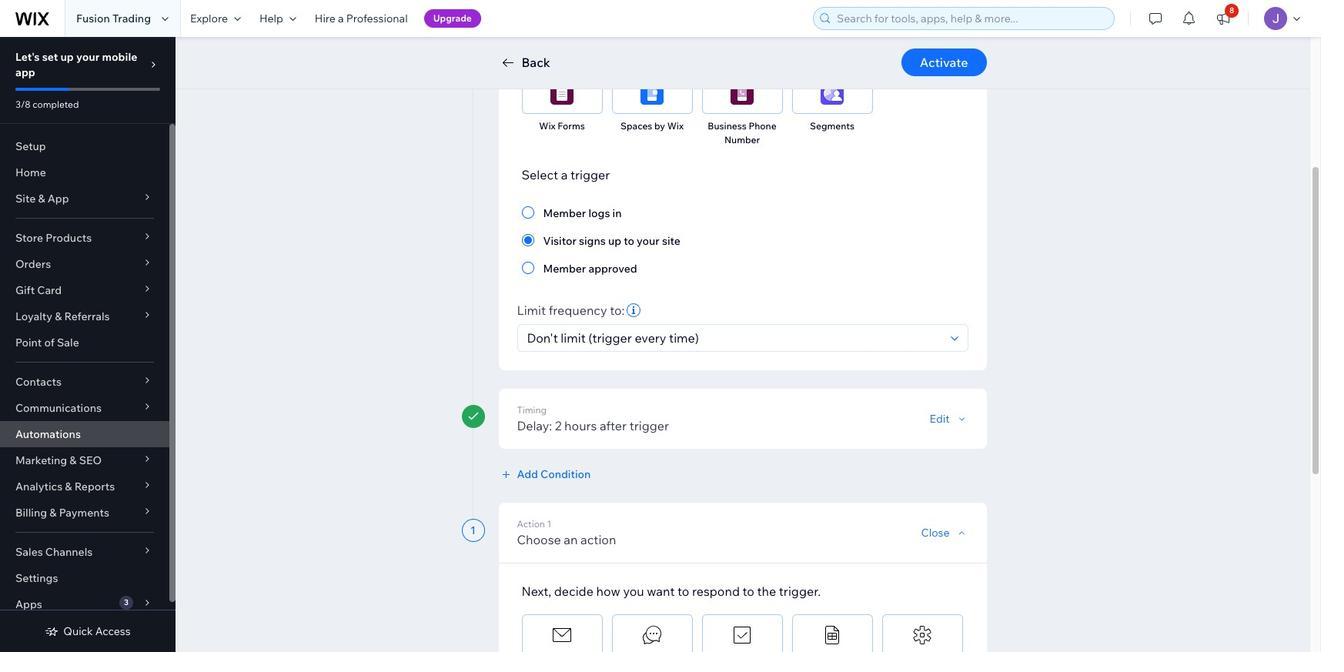 Task type: vqa. For each thing, say whether or not it's contained in the screenshot.
the left OR
no



Task type: locate. For each thing, give the bounding box(es) containing it.
0 vertical spatial trigger
[[571, 167, 610, 183]]

& for billing
[[49, 506, 57, 520]]

& inside marketing & seo dropdown button
[[70, 454, 77, 468]]

option group
[[522, 203, 964, 277]]

fusion trading
[[76, 12, 151, 25]]

1 vertical spatial up
[[608, 234, 622, 248]]

& left chat
[[921, 42, 927, 53]]

wix left forms
[[539, 120, 556, 132]]

member logs in
[[543, 206, 622, 220]]

0 horizontal spatial your
[[76, 50, 100, 64]]

signs
[[579, 234, 606, 248]]

0 vertical spatial member
[[543, 206, 586, 220]]

up right signs
[[608, 234, 622, 248]]

0 horizontal spatial up
[[60, 50, 74, 64]]

up
[[60, 50, 74, 64], [608, 234, 622, 248]]

segments
[[810, 120, 855, 132]]

phone
[[749, 120, 777, 132]]

a for hire
[[338, 12, 344, 25]]

sidebar element
[[0, 37, 176, 652]]

select a trigger
[[522, 167, 610, 183]]

quick
[[63, 625, 93, 638]]

communications button
[[0, 395, 169, 421]]

& for loyalty
[[55, 310, 62, 323]]

to
[[624, 234, 635, 248], [678, 584, 690, 599], [743, 584, 755, 599]]

& right billing
[[49, 506, 57, 520]]

1 member from the top
[[543, 206, 586, 220]]

price quotes
[[534, 42, 590, 53]]

inbox
[[895, 42, 919, 53]]

& for marketing
[[70, 454, 77, 468]]

1 inside action 1 choose an action
[[547, 518, 552, 530]]

a
[[338, 12, 344, 25], [561, 167, 568, 183]]

& left app
[[38, 192, 45, 206]]

0 vertical spatial your
[[76, 50, 100, 64]]

want
[[647, 584, 675, 599]]

site members
[[802, 42, 863, 53]]

up inside option group
[[608, 234, 622, 248]]

3/8
[[15, 99, 30, 110]]

to up approved
[[624, 234, 635, 248]]

1 vertical spatial your
[[637, 234, 660, 248]]

Search for tools, apps, help & more... field
[[833, 8, 1110, 29]]

0 horizontal spatial a
[[338, 12, 344, 25]]

of
[[44, 336, 55, 350]]

point of sale
[[15, 336, 79, 350]]

your left 'mobile'
[[76, 50, 100, 64]]

0 horizontal spatial wix
[[539, 120, 556, 132]]

delay:
[[517, 418, 552, 434]]

site inside popup button
[[15, 192, 36, 206]]

your left site
[[637, 234, 660, 248]]

1
[[547, 518, 552, 530], [471, 524, 476, 538]]

visitor signs up to your site
[[543, 234, 681, 248]]

None field
[[523, 325, 946, 351]]

site down home
[[15, 192, 36, 206]]

wix left 'stores'
[[719, 42, 735, 53]]

settings link
[[0, 565, 169, 591]]

&
[[921, 42, 927, 53], [38, 192, 45, 206], [55, 310, 62, 323], [70, 454, 77, 468], [65, 480, 72, 494], [49, 506, 57, 520]]

0 vertical spatial up
[[60, 50, 74, 64]]

a right the hire
[[338, 12, 344, 25]]

limit frequency to:
[[517, 303, 625, 318]]

& inside the loyalty & referrals dropdown button
[[55, 310, 62, 323]]

trigger.
[[779, 584, 821, 599]]

2 member from the top
[[543, 262, 586, 276]]

edit button
[[930, 412, 969, 426]]

1 left 'action'
[[471, 524, 476, 538]]

& left seo
[[70, 454, 77, 468]]

& for inbox
[[921, 42, 927, 53]]

category image down decide
[[551, 624, 574, 647]]

1 right 'action'
[[547, 518, 552, 530]]

& inside analytics & reports dropdown button
[[65, 480, 72, 494]]

trigger right after
[[630, 418, 669, 434]]

how
[[596, 584, 621, 599]]

a right select
[[561, 167, 568, 183]]

& right loyalty
[[55, 310, 62, 323]]

1 horizontal spatial a
[[561, 167, 568, 183]]

set
[[42, 50, 58, 64]]

category image up wix forms
[[551, 82, 574, 105]]

category image
[[551, 82, 574, 105], [641, 82, 664, 105], [551, 624, 574, 647], [731, 624, 754, 647]]

0 vertical spatial a
[[338, 12, 344, 25]]

an
[[564, 532, 578, 548]]

to left the
[[743, 584, 755, 599]]

& left reports
[[65, 480, 72, 494]]

up right "set"
[[60, 50, 74, 64]]

price
[[534, 42, 556, 53]]

store
[[15, 231, 43, 245]]

category image
[[731, 82, 754, 105], [821, 82, 844, 105], [641, 624, 664, 647], [821, 624, 844, 647], [911, 624, 934, 647]]

hire a professional
[[315, 12, 408, 25]]

member
[[543, 206, 586, 220], [543, 262, 586, 276]]

wix for wix stores
[[719, 42, 735, 53]]

to:
[[610, 303, 625, 318]]

0 horizontal spatial site
[[15, 192, 36, 206]]

site left members at the right
[[802, 42, 819, 53]]

up inside let's set up your mobile app
[[60, 50, 74, 64]]

& inside site & app popup button
[[38, 192, 45, 206]]

trigger up member logs in
[[571, 167, 610, 183]]

marketing & seo
[[15, 454, 102, 468]]

back button
[[499, 53, 551, 72]]

wix right by
[[667, 120, 684, 132]]

member down visitor
[[543, 262, 586, 276]]

you
[[623, 584, 644, 599]]

app
[[48, 192, 69, 206]]

member up visitor
[[543, 206, 586, 220]]

orders button
[[0, 251, 169, 277]]

gift card
[[15, 283, 62, 297]]

1 vertical spatial site
[[15, 192, 36, 206]]

contacts button
[[0, 369, 169, 395]]

1 vertical spatial a
[[561, 167, 568, 183]]

8 button
[[1207, 0, 1241, 37]]

1 vertical spatial trigger
[[630, 418, 669, 434]]

site
[[662, 234, 681, 248]]

1 horizontal spatial up
[[608, 234, 622, 248]]

member for member approved
[[543, 262, 586, 276]]

members
[[822, 42, 863, 53]]

loyalty
[[15, 310, 52, 323]]

member approved
[[543, 262, 637, 276]]

help button
[[250, 0, 306, 37]]

home
[[15, 166, 46, 179]]

your inside let's set up your mobile app
[[76, 50, 100, 64]]

hours
[[565, 418, 597, 434]]

2 horizontal spatial to
[[743, 584, 755, 599]]

wix
[[719, 42, 735, 53], [539, 120, 556, 132], [667, 120, 684, 132]]

2 horizontal spatial wix
[[719, 42, 735, 53]]

completed
[[33, 99, 79, 110]]

channels
[[45, 545, 93, 559]]

0 vertical spatial site
[[802, 42, 819, 53]]

site & app button
[[0, 186, 169, 212]]

to right want
[[678, 584, 690, 599]]

1 horizontal spatial 1
[[547, 518, 552, 530]]

app
[[15, 65, 35, 79]]

& for site
[[38, 192, 45, 206]]

& inside billing & payments popup button
[[49, 506, 57, 520]]

1 horizontal spatial site
[[802, 42, 819, 53]]

1 horizontal spatial your
[[637, 234, 660, 248]]

a for select
[[561, 167, 568, 183]]

hire
[[315, 12, 336, 25]]

close
[[922, 526, 950, 540]]

1 horizontal spatial trigger
[[630, 418, 669, 434]]

1 vertical spatial member
[[543, 262, 586, 276]]

1 horizontal spatial wix
[[667, 120, 684, 132]]

close button
[[922, 526, 969, 540]]

spaces
[[621, 120, 653, 132]]



Task type: describe. For each thing, give the bounding box(es) containing it.
category image down respond
[[731, 624, 754, 647]]

quick access
[[63, 625, 131, 638]]

up for your
[[60, 50, 74, 64]]

number
[[725, 134, 760, 146]]

up for to
[[608, 234, 622, 248]]

stores
[[737, 42, 766, 53]]

business
[[708, 120, 747, 132]]

explore
[[190, 12, 228, 25]]

analytics & reports
[[15, 480, 115, 494]]

site for site & app
[[15, 192, 36, 206]]

automations
[[15, 427, 81, 441]]

0 horizontal spatial to
[[624, 234, 635, 248]]

mobile
[[102, 50, 137, 64]]

upgrade button
[[424, 9, 481, 28]]

automations link
[[0, 421, 169, 447]]

3/8 completed
[[15, 99, 79, 110]]

activate button
[[902, 49, 987, 76]]

billing & payments
[[15, 506, 109, 520]]

reports
[[74, 480, 115, 494]]

0 horizontal spatial trigger
[[571, 167, 610, 183]]

condition
[[541, 468, 591, 481]]

action
[[517, 518, 545, 530]]

site & app
[[15, 192, 69, 206]]

decide
[[554, 584, 594, 599]]

action 1 choose an action
[[517, 518, 616, 548]]

point
[[15, 336, 42, 350]]

action
[[581, 532, 616, 548]]

chat
[[929, 42, 950, 53]]

hire a professional link
[[306, 0, 417, 37]]

by
[[655, 120, 665, 132]]

category image up spaces by wix
[[641, 82, 664, 105]]

analytics
[[15, 480, 63, 494]]

help
[[260, 12, 283, 25]]

forms
[[558, 120, 585, 132]]

professional
[[346, 12, 408, 25]]

back
[[522, 55, 551, 70]]

inbox & chat
[[895, 42, 950, 53]]

home link
[[0, 159, 169, 186]]

access
[[95, 625, 131, 638]]

spaces by wix
[[621, 120, 684, 132]]

invoices
[[634, 42, 670, 53]]

loyalty & referrals
[[15, 310, 110, 323]]

communications
[[15, 401, 102, 415]]

choose
[[517, 532, 561, 548]]

payments
[[59, 506, 109, 520]]

the
[[757, 584, 777, 599]]

marketing
[[15, 454, 67, 468]]

select
[[522, 167, 558, 183]]

orders
[[15, 257, 51, 271]]

sale
[[57, 336, 79, 350]]

timing
[[517, 404, 547, 416]]

quotes
[[558, 42, 590, 53]]

site for site members
[[802, 42, 819, 53]]

products
[[46, 231, 92, 245]]

1 horizontal spatial to
[[678, 584, 690, 599]]

trigger inside timing delay: 2 hours after trigger
[[630, 418, 669, 434]]

wix stores
[[719, 42, 766, 53]]

your inside option group
[[637, 234, 660, 248]]

0 horizontal spatial 1
[[471, 524, 476, 538]]

limit
[[517, 303, 546, 318]]

next,
[[522, 584, 552, 599]]

add
[[517, 468, 538, 481]]

sales channels button
[[0, 539, 169, 565]]

point of sale link
[[0, 330, 169, 356]]

let's
[[15, 50, 40, 64]]

apps
[[15, 598, 42, 612]]

activate
[[920, 55, 969, 70]]

setup link
[[0, 133, 169, 159]]

store products
[[15, 231, 92, 245]]

add condition button
[[499, 468, 591, 481]]

analytics & reports button
[[0, 474, 169, 500]]

option group containing member logs in
[[522, 203, 964, 277]]

member for member logs in
[[543, 206, 586, 220]]

fusion
[[76, 12, 110, 25]]

upgrade
[[433, 12, 472, 24]]

add condition
[[517, 468, 591, 481]]

2
[[555, 418, 562, 434]]

seo
[[79, 454, 102, 468]]

gift card button
[[0, 277, 169, 303]]

loyalty & referrals button
[[0, 303, 169, 330]]

sales channels
[[15, 545, 93, 559]]

wix for wix forms
[[539, 120, 556, 132]]

business phone number
[[708, 120, 777, 146]]

& for analytics
[[65, 480, 72, 494]]

in
[[613, 206, 622, 220]]

visitor
[[543, 234, 577, 248]]

store products button
[[0, 225, 169, 251]]



